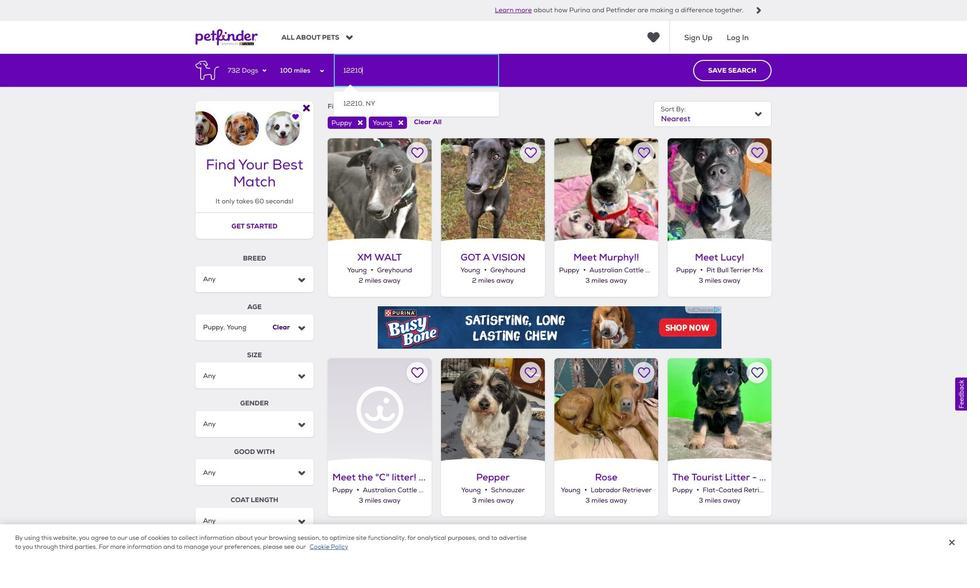 Task type: locate. For each thing, give the bounding box(es) containing it.
potential dog matches image
[[196, 101, 314, 146]]

option
[[341, 97, 492, 112]]

main content
[[0, 54, 968, 564]]

meet lucy!, adoptable dog, puppy female pit bull terrier mix, 3 miles away. image
[[668, 138, 772, 242]]

petfinder home image
[[196, 21, 258, 54]]

advertisement element
[[378, 306, 722, 349]]

privacy alert dialog
[[0, 525, 968, 564]]



Task type: describe. For each thing, give the bounding box(es) containing it.
rose , adoptable dog, young female labrador retriever, 3 miles away. image
[[555, 358, 659, 462]]

xm walt, adoptable dog, young male greyhound, 2 miles away. image
[[328, 138, 432, 242]]

Enter City, State or ZIP text field
[[334, 54, 500, 87]]

got a vision, adoptable dog, young male greyhound, 2 miles away. image
[[441, 138, 545, 242]]

the tourist litter - sweet, gentle, medium-sized! , adoptable dog, puppy female flat-coated retriever mix, 3 miles away. image
[[668, 358, 772, 462]]

meet murphy!!, adoptable dog, puppy male australian cattle dog / blue heeler mix, 3 miles away. image
[[555, 138, 659, 242]]

mindi , adoptable dog, young female whippet mix, 3 miles away. image
[[441, 527, 545, 564]]

pepper, adoptable dog, young female schnauzer, 3 miles away. image
[[441, 358, 545, 462]]

valkyrie , adoptable dog, puppy female siberian husky & american bully mix, 3 miles away. image
[[328, 527, 432, 564]]



Task type: vqa. For each thing, say whether or not it's contained in the screenshot.
Option
yes



